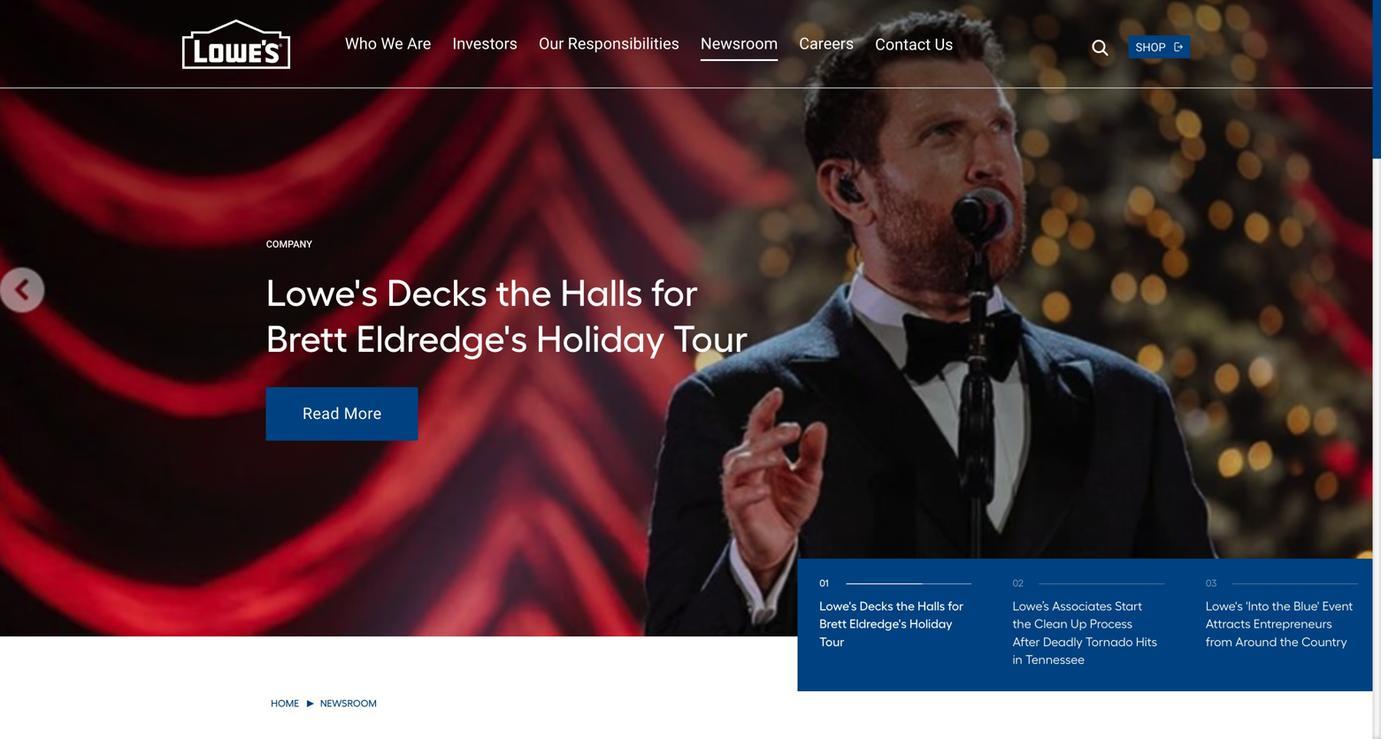 Task type: vqa. For each thing, say whether or not it's contained in the screenshot.
CAREERS link
yes



Task type: describe. For each thing, give the bounding box(es) containing it.
'into
[[1246, 599, 1270, 614]]

we
[[381, 35, 403, 53]]

the inside lowe's associates start the clean up process after deadly tornado hits in tennessee
[[1013, 617, 1032, 632]]

attracts
[[1206, 617, 1251, 632]]

in
[[1013, 653, 1023, 668]]

us
[[935, 35, 954, 54]]

lowe's
[[1013, 599, 1050, 614]]

careers
[[799, 35, 854, 53]]

1 horizontal spatial newsroom
[[701, 35, 778, 53]]

holiday
[[910, 617, 953, 632]]

home
[[271, 698, 299, 710]]

newsroom link
[[701, 33, 778, 56]]

contact us link
[[875, 34, 954, 56]]

who we are link
[[345, 33, 431, 56]]

0 horizontal spatial newsroom
[[320, 698, 377, 710]]

careers link
[[799, 33, 854, 56]]

after
[[1013, 635, 1040, 650]]

around
[[1236, 635, 1277, 650]]

shop link
[[1136, 41, 1184, 54]]

company link
[[266, 237, 381, 253]]

deadly
[[1043, 635, 1083, 650]]

our responsibilities link
[[539, 33, 680, 56]]

blue'
[[1294, 599, 1320, 614]]

03
[[1206, 578, 1217, 590]]

lowe's for brett
[[820, 599, 857, 614]]

halls
[[918, 599, 945, 614]]

02
[[1013, 578, 1024, 590]]

read more
[[303, 405, 382, 423]]

eldredge's
[[850, 617, 907, 632]]

responsibilities
[[568, 35, 680, 53]]

read
[[303, 405, 340, 423]]

process
[[1090, 617, 1133, 632]]

who
[[345, 35, 377, 53]]

investors link
[[453, 33, 518, 56]]

company
[[266, 239, 312, 250]]

tour
[[820, 635, 845, 650]]

contact us
[[875, 35, 954, 54]]



Task type: locate. For each thing, give the bounding box(es) containing it.
lowe's up the brett
[[820, 599, 857, 614]]

0 horizontal spatial lowe's
[[820, 599, 857, 614]]

2 lowe's from the left
[[1206, 599, 1243, 614]]

investors
[[453, 35, 518, 53]]

clean
[[1035, 617, 1068, 632]]

shop
[[1136, 41, 1166, 54]]

the up after
[[1013, 617, 1032, 632]]

the down entrepreneurs
[[1280, 635, 1299, 650]]

lowe's inside lowe's 'into the blue' event attracts entrepreneurs from around the country
[[1206, 599, 1243, 614]]

lowe's 'into the blue' event attracts entrepreneurs from around the country
[[1206, 599, 1353, 650]]

lowe's logo image
[[182, 19, 290, 69]]

read more button
[[266, 387, 418, 441]]

country
[[1302, 635, 1348, 650]]

newsroom
[[701, 35, 778, 53], [320, 698, 377, 710]]

for
[[948, 599, 964, 614]]

who we are
[[345, 35, 431, 53]]

1 lowe's from the left
[[820, 599, 857, 614]]

decks
[[860, 599, 894, 614]]

lowe's decks the halls for brett eldredge's holiday tour
[[820, 599, 964, 650]]

are
[[407, 35, 431, 53]]

1 horizontal spatial lowe's
[[1206, 599, 1243, 614]]

1 vertical spatial newsroom
[[320, 698, 377, 710]]

entrepreneurs
[[1254, 617, 1333, 632]]

home link
[[271, 697, 299, 712]]

the up entrepreneurs
[[1273, 599, 1291, 614]]

lowe's
[[820, 599, 857, 614], [1206, 599, 1243, 614]]

from
[[1206, 635, 1233, 650]]

brett
[[820, 617, 847, 632]]

lowe's associates start the clean up process after deadly tornado hits in tennessee
[[1013, 599, 1158, 668]]

01
[[820, 578, 829, 590]]

up
[[1071, 617, 1087, 632]]

our
[[539, 35, 564, 53]]

tornado
[[1086, 635, 1133, 650]]

contact
[[875, 35, 931, 54]]

the inside lowe's decks the halls for brett eldredge's holiday tour
[[896, 599, 915, 614]]

tennessee
[[1026, 653, 1085, 668]]

our responsibilities
[[539, 35, 680, 53]]

event
[[1323, 599, 1353, 614]]

start
[[1115, 599, 1143, 614]]

newsroom right home link on the bottom
[[320, 698, 377, 710]]

the
[[896, 599, 915, 614], [1273, 599, 1291, 614], [1013, 617, 1032, 632], [1280, 635, 1299, 650]]

the left halls at the bottom right of page
[[896, 599, 915, 614]]

0 vertical spatial newsroom
[[701, 35, 778, 53]]

lowe's inside lowe's decks the halls for brett eldredge's holiday tour
[[820, 599, 857, 614]]

lowe's for attracts
[[1206, 599, 1243, 614]]

more
[[344, 405, 382, 423]]

associates
[[1053, 599, 1112, 614]]

lowe's up attracts
[[1206, 599, 1243, 614]]

hits
[[1136, 635, 1158, 650]]

newsroom left careers
[[701, 35, 778, 53]]



